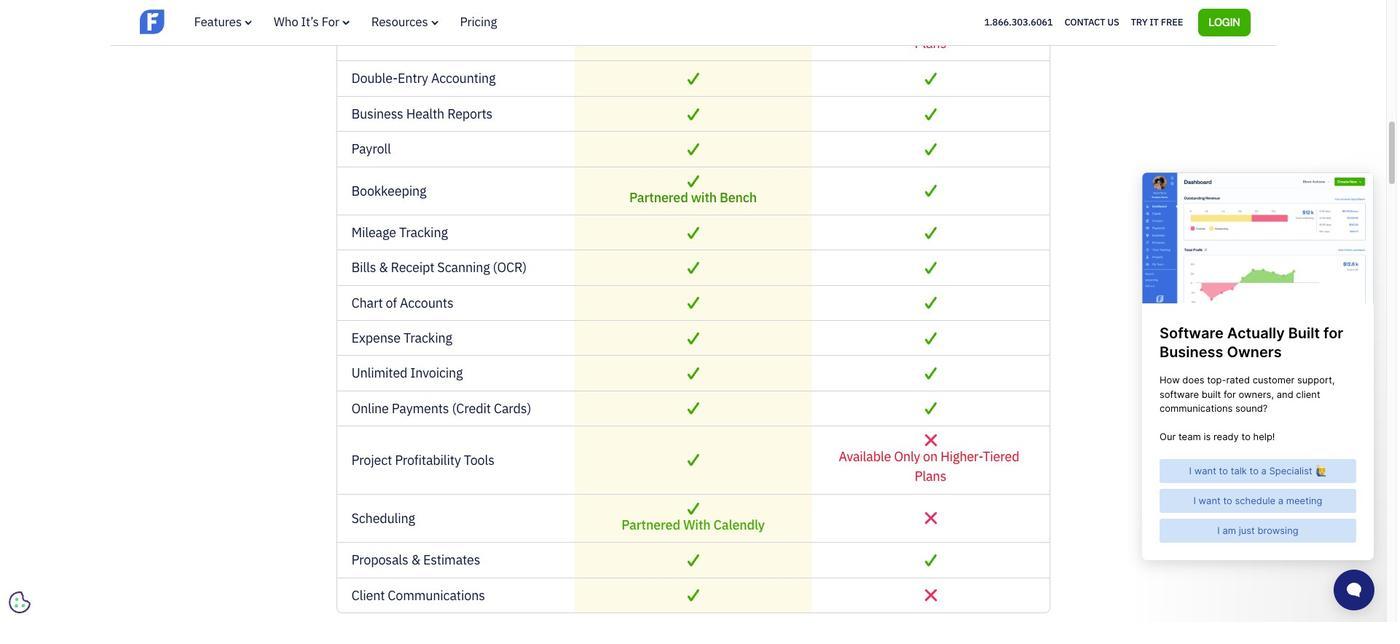 Task type: vqa. For each thing, say whether or not it's contained in the screenshot.
Bills
yes



Task type: describe. For each thing, give the bounding box(es) containing it.
proposals & estimates
[[352, 552, 480, 569]]

2 available only on higher-tiered plans from the top
[[839, 449, 1023, 486]]

who it's for link
[[274, 14, 350, 30]]

scanning
[[437, 260, 490, 276]]

tracking for expense tracking
[[404, 330, 452, 347]]

1.866.303.6061 link
[[984, 16, 1053, 28]]

2 higher- from the top
[[941, 449, 983, 466]]

2 plans from the top
[[915, 469, 947, 486]]

partnered with calendly
[[622, 517, 765, 534]]

receipt
[[391, 260, 434, 276]]

unlimited
[[352, 365, 408, 382]]

& for bills
[[379, 260, 388, 276]]

resources link
[[371, 14, 438, 30]]

proposals
[[352, 552, 408, 569]]

invoicing
[[410, 365, 463, 382]]

1.866.303.6061
[[984, 16, 1053, 28]]

mileage
[[352, 224, 396, 241]]

project profitability tools
[[352, 452, 495, 469]]

reports
[[447, 106, 493, 122]]

adding
[[352, 19, 392, 35]]

crossmark image
[[924, 513, 937, 526]]

online
[[352, 401, 389, 417]]

try it free link
[[1131, 13, 1183, 32]]

contact
[[1065, 16, 1106, 28]]

try
[[1131, 16, 1148, 28]]

2 tiered from the top
[[983, 449, 1020, 466]]

pricing
[[460, 14, 497, 30]]

partnered for partnered with bench
[[629, 189, 688, 206]]

contact us
[[1065, 16, 1120, 28]]

2 on from the top
[[923, 449, 938, 466]]

try it free
[[1131, 16, 1183, 28]]

1 plans from the top
[[915, 35, 947, 52]]

with
[[683, 517, 711, 534]]

contact us link
[[1065, 13, 1120, 32]]

double-entry accounting
[[352, 70, 496, 87]]

bills & receipt scanning (ocr)
[[352, 260, 527, 276]]

accounts
[[400, 295, 454, 312]]

calendly
[[714, 517, 765, 534]]

(ocr)
[[493, 260, 527, 276]]

cookie consent banner dialog
[[11, 444, 230, 612]]

1 only from the top
[[894, 15, 920, 32]]

1 crossmark image from the top
[[924, 434, 937, 447]]

for
[[322, 14, 339, 30]]

business health reports
[[352, 106, 493, 122]]

1 higher- from the top
[[941, 15, 983, 32]]

freshbooks logo image
[[140, 8, 252, 36]]

who it's for
[[274, 14, 339, 30]]

expense
[[352, 330, 401, 347]]



Task type: locate. For each thing, give the bounding box(es) containing it.
tracking for mileage tracking
[[399, 224, 448, 241]]

1 vertical spatial tiered
[[983, 449, 1020, 466]]

cards)
[[494, 401, 531, 417]]

1 vertical spatial available only on higher-tiered plans
[[839, 449, 1023, 486]]

1 vertical spatial available
[[839, 449, 891, 466]]

1 vertical spatial higher-
[[941, 449, 983, 466]]

of
[[386, 295, 397, 312]]

estimates
[[423, 552, 480, 569]]

free
[[1161, 16, 1183, 28]]

scheduling
[[352, 511, 415, 527]]

0 vertical spatial tiered
[[983, 15, 1020, 32]]

client
[[352, 588, 385, 604]]

0 vertical spatial higher-
[[941, 15, 983, 32]]

1 vertical spatial &
[[411, 552, 420, 569]]

tracking down accounts
[[404, 330, 452, 347]]

only
[[894, 15, 920, 32], [894, 449, 920, 466]]

1 vertical spatial only
[[894, 449, 920, 466]]

2 crossmark image from the top
[[924, 590, 937, 603]]

checkmark image
[[924, 107, 937, 121], [687, 226, 700, 239], [687, 297, 700, 310], [924, 367, 937, 380], [687, 402, 700, 416], [924, 402, 937, 416], [687, 590, 700, 603]]

0 vertical spatial partnered
[[629, 189, 688, 206]]

1 vertical spatial plans
[[915, 469, 947, 486]]

1 tiered from the top
[[983, 15, 1020, 32]]

with
[[691, 189, 717, 206]]

us
[[1108, 16, 1120, 28]]

0 horizontal spatial &
[[379, 260, 388, 276]]

&
[[379, 260, 388, 276], [411, 552, 420, 569]]

tiered
[[983, 15, 1020, 32], [983, 449, 1020, 466]]

accounting
[[431, 70, 496, 87]]

tracking up the receipt
[[399, 224, 448, 241]]

bench
[[720, 189, 757, 206]]

available
[[839, 15, 891, 32], [839, 449, 891, 466]]

1 vertical spatial crossmark image
[[924, 590, 937, 603]]

0 vertical spatial plans
[[915, 35, 947, 52]]

online payments (credit cards)
[[352, 401, 531, 417]]

communications
[[388, 588, 485, 604]]

chart
[[352, 295, 383, 312]]

entry
[[398, 70, 428, 87]]

business
[[352, 106, 403, 122]]

1 vertical spatial on
[[923, 449, 938, 466]]

expense tracking
[[352, 330, 452, 347]]

partnered for partnered with calendly
[[622, 517, 680, 534]]

& right bills
[[379, 260, 388, 276]]

payroll
[[352, 141, 391, 158]]

users
[[445, 19, 477, 35]]

features
[[194, 14, 242, 30]]

it's
[[301, 14, 319, 30]]

& up client communications
[[411, 552, 420, 569]]

partnered left with at the bottom of page
[[622, 517, 680, 534]]

0 vertical spatial crossmark image
[[924, 434, 937, 447]]

1 vertical spatial partnered
[[622, 517, 680, 534]]

0 vertical spatial tracking
[[399, 224, 448, 241]]

bills
[[352, 260, 376, 276]]

0 vertical spatial available
[[839, 15, 891, 32]]

login
[[1209, 15, 1240, 28]]

resources
[[371, 14, 428, 30]]

1 horizontal spatial &
[[411, 552, 420, 569]]

adding multiple users
[[352, 19, 477, 35]]

1 on from the top
[[923, 15, 938, 32]]

pricing link
[[460, 14, 497, 30]]

chart of accounts
[[352, 295, 454, 312]]

& for proposals
[[411, 552, 420, 569]]

partnered with bench
[[629, 189, 757, 206]]

0 vertical spatial on
[[923, 15, 938, 32]]

who
[[274, 14, 298, 30]]

on
[[923, 15, 938, 32], [923, 449, 938, 466]]

client communications
[[352, 588, 485, 604]]

1 available from the top
[[839, 15, 891, 32]]

1 vertical spatial tracking
[[404, 330, 452, 347]]

bookkeeping
[[352, 183, 426, 199]]

unlimited invoicing
[[352, 365, 463, 382]]

tools
[[464, 452, 495, 469]]

2 only from the top
[[894, 449, 920, 466]]

features link
[[194, 14, 252, 30]]

tracking
[[399, 224, 448, 241], [404, 330, 452, 347]]

profitability
[[395, 452, 461, 469]]

higher-
[[941, 15, 983, 32], [941, 449, 983, 466]]

0 vertical spatial &
[[379, 260, 388, 276]]

payments
[[392, 401, 449, 417]]

partnered
[[629, 189, 688, 206], [622, 517, 680, 534]]

multiple
[[395, 19, 442, 35]]

it
[[1150, 16, 1159, 28]]

cookie preferences image
[[9, 592, 31, 614]]

checkmark image
[[687, 72, 700, 85], [924, 72, 937, 85], [687, 107, 700, 121], [687, 143, 700, 156], [924, 143, 937, 156], [687, 175, 700, 188], [924, 184, 937, 198], [924, 226, 937, 239], [687, 262, 700, 275], [924, 262, 937, 275], [924, 297, 937, 310], [687, 332, 700, 345], [924, 332, 937, 345], [687, 367, 700, 380], [687, 454, 700, 467], [687, 503, 700, 516], [687, 554, 700, 567], [924, 554, 937, 567]]

2 available from the top
[[839, 449, 891, 466]]

mileage tracking
[[352, 224, 448, 241]]

project
[[352, 452, 392, 469]]

(credit
[[452, 401, 491, 417]]

partnered left with
[[629, 189, 688, 206]]

0 vertical spatial only
[[894, 15, 920, 32]]

0 vertical spatial available only on higher-tiered plans
[[839, 15, 1023, 52]]

crossmark image
[[924, 434, 937, 447], [924, 590, 937, 603]]

1 available only on higher-tiered plans from the top
[[839, 15, 1023, 52]]

double-
[[352, 70, 398, 87]]

login link
[[1199, 9, 1251, 36]]

plans
[[915, 35, 947, 52], [915, 469, 947, 486]]

available only on higher-tiered plans
[[839, 15, 1023, 52], [839, 449, 1023, 486]]

health
[[406, 106, 445, 122]]



